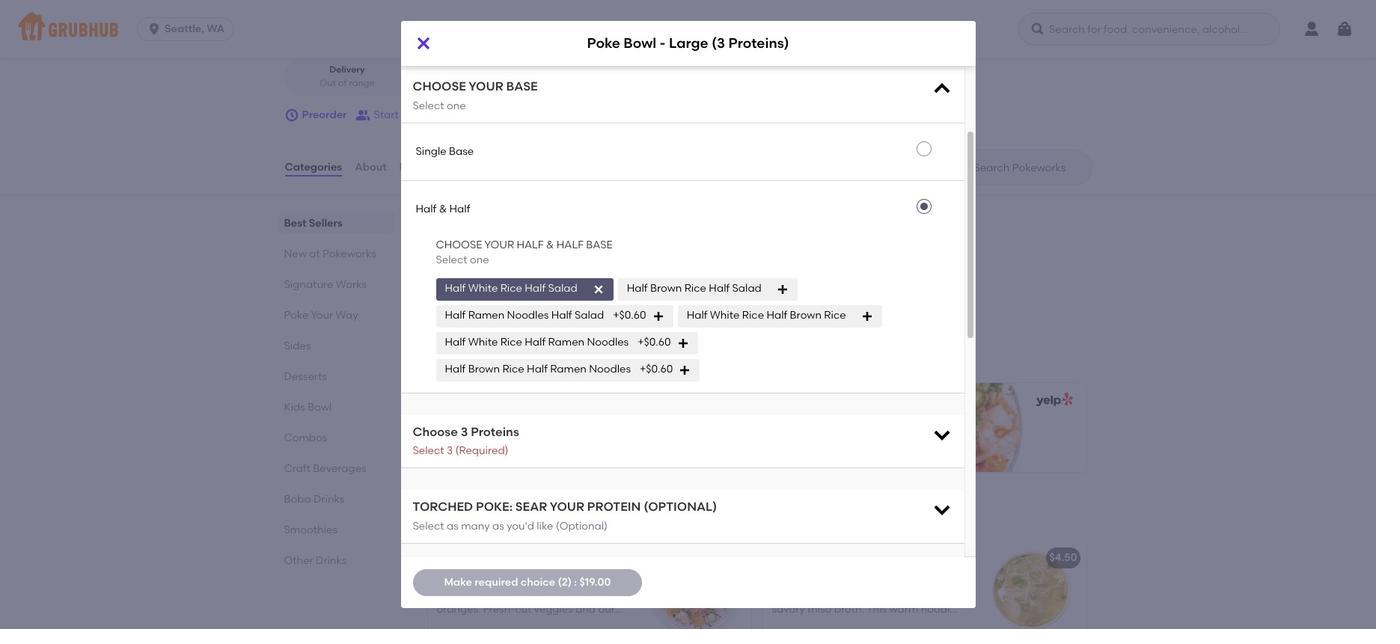 Task type: describe. For each thing, give the bounding box(es) containing it.
way for bellevue
[[368, 4, 390, 16]]

10–20
[[474, 78, 499, 88]]

single
[[416, 145, 447, 158]]

combined
[[886, 573, 938, 586]]

$19.00
[[580, 576, 611, 589]]

boba
[[284, 493, 311, 506]]

proteins) for poke bowl - regular (2 proteins) $15.65
[[556, 424, 602, 436]]

white for half white rice half salad
[[468, 283, 498, 295]]

222 bellevue way ne button
[[302, 2, 408, 19]]

svg image inside the main navigation navigation
[[1336, 20, 1354, 38]]

about button
[[354, 141, 387, 195]]

half brown rice half ramen noodles
[[445, 363, 631, 376]]

best for best sellers
[[284, 217, 307, 230]]

1 vertical spatial pokeworks
[[485, 507, 571, 526]]

many
[[461, 520, 490, 533]]

chicken noodle soup image
[[974, 542, 1087, 630]]

on for off
[[495, 253, 508, 265]]

warm
[[890, 604, 919, 616]]

green
[[887, 619, 916, 630]]

your for half
[[485, 239, 514, 252]]

poke for poke your way
[[284, 309, 309, 322]]

(optional)
[[556, 520, 608, 533]]

select inside choose your half & half base select one
[[436, 254, 468, 267]]

start
[[374, 108, 399, 121]]

you'd
[[507, 520, 534, 533]]

of inside the $3 off offer valid on first orders of $15 or more.
[[566, 253, 576, 265]]

222 bellevue way ne • (425) 214-1182
[[303, 4, 485, 16]]

& inside button
[[439, 203, 447, 215]]

see details button
[[440, 291, 496, 318]]

half & half button
[[401, 181, 965, 238]]

select inside torched poke: sear your protein (optional) select as many as you'd like (optional)
[[413, 520, 444, 533]]

ramen for brown
[[550, 363, 587, 376]]

breast
[[851, 573, 884, 586]]

poke for poke bowl - large (3 proteins)
[[587, 35, 621, 52]]

sear
[[516, 500, 547, 515]]

delivery out of range
[[320, 65, 375, 88]]

ne
[[393, 4, 407, 16]]

white for half white rice half brown rice
[[710, 309, 740, 322]]

choose your base select one
[[413, 79, 538, 112]]

best for best sellers most ordered on grubhub
[[425, 336, 459, 355]]

quantity
[[413, 19, 465, 33]]

make required choice (2) : $19.00
[[444, 576, 611, 589]]

other drinks
[[284, 555, 347, 567]]

seattle,
[[165, 22, 204, 35]]

categories
[[285, 161, 342, 174]]

way for your
[[336, 309, 358, 322]]

best sellers
[[284, 217, 343, 230]]

rice for half white rice half ramen noodles
[[501, 336, 522, 349]]

is
[[799, 619, 807, 630]]

pickup 6.0 mi • 10–20 min
[[438, 65, 517, 88]]

choice
[[521, 576, 556, 589]]

poke inside poke bowl - regular (2 proteins) $15.65
[[439, 424, 464, 436]]

bowl for poke bowl - regular (2 proteins) $15.65
[[467, 424, 492, 436]]

good
[[374, 27, 398, 37]]

most
[[425, 357, 449, 370]]

smoothies
[[284, 524, 338, 537]]

1182
[[466, 4, 485, 16]]

bowl for poke bowl - large (3 proteins)
[[624, 35, 657, 52]]

noodles
[[876, 588, 916, 601]]

luxe lobster bowl
[[437, 552, 529, 565]]

noodles for half white rice half ramen noodles
[[587, 336, 629, 349]]

boba drinks
[[284, 493, 345, 506]]

noodle
[[817, 552, 854, 565]]

sides
[[284, 340, 311, 353]]

half brown rice half salad
[[627, 283, 762, 295]]

brown for half brown rice half ramen noodles
[[468, 363, 500, 376]]

preorder
[[302, 108, 347, 121]]

ramen for white
[[548, 336, 585, 349]]

best sellers most ordered on grubhub
[[425, 336, 556, 370]]

about
[[355, 161, 387, 174]]

torched
[[413, 500, 473, 515]]

0 vertical spatial ramen
[[468, 309, 505, 322]]

(3
[[712, 35, 725, 52]]

group
[[401, 108, 432, 121]]

more.
[[453, 268, 482, 281]]

beverages
[[313, 463, 367, 475]]

sellers for best sellers
[[309, 217, 343, 230]]

orders
[[532, 253, 564, 265]]

people icon image
[[356, 108, 371, 123]]

base inside choose your half & half base select one
[[586, 239, 613, 252]]

see
[[440, 298, 459, 310]]

+$0.60 for half brown rice half ramen noodles
[[640, 363, 673, 376]]

reviews
[[399, 161, 441, 174]]

of inside delivery out of range
[[338, 78, 347, 88]]

and
[[919, 588, 939, 601]]

search icon image
[[950, 159, 968, 177]]

1 horizontal spatial at
[[464, 507, 481, 526]]

(required)
[[455, 445, 509, 457]]

valid
[[468, 253, 492, 265]]

soup
[[772, 619, 797, 630]]

option group containing delivery out of range
[[284, 58, 541, 96]]

222
[[303, 4, 321, 16]]

garnished
[[809, 619, 860, 630]]

• inside the pickup 6.0 mi • 10–20 min
[[468, 78, 471, 88]]

half white rice half ramen noodles
[[445, 336, 629, 349]]

torched poke: sear your protein (optional) select as many as you'd like (optional)
[[413, 500, 717, 533]]

choose for choose your half & half base
[[436, 239, 482, 252]]

range
[[349, 78, 375, 88]]

1 vertical spatial new at pokeworks
[[425, 507, 571, 526]]

choose for choose your base
[[413, 79, 466, 94]]

salad for half brown rice half salad
[[733, 283, 762, 295]]

(425)
[[418, 4, 443, 16]]

base inside choose your base select one
[[506, 79, 538, 94]]

kids bowl
[[284, 401, 332, 414]]

bellevue
[[323, 4, 365, 16]]

1 half from the left
[[517, 239, 544, 252]]

chicken noodle soup
[[772, 552, 883, 565]]

choose 3 proteins select 3 (required)
[[413, 425, 519, 457]]

+$0.60 for half ramen noodles half salad
[[613, 309, 647, 322]]

1 horizontal spatial 3
[[461, 425, 468, 439]]

make
[[444, 576, 472, 589]]

0 horizontal spatial new at pokeworks
[[284, 248, 376, 261]]

- for regular
[[494, 424, 499, 436]]



Task type: locate. For each thing, give the bounding box(es) containing it.
proteins) right (3
[[729, 35, 789, 52]]

0 vertical spatial at
[[309, 248, 320, 261]]

1 horizontal spatial proteins)
[[729, 35, 789, 52]]

2 vertical spatial ramen
[[550, 363, 587, 376]]

0 horizontal spatial best
[[284, 217, 307, 230]]

- left large in the top of the page
[[660, 35, 666, 52]]

order right group
[[434, 108, 462, 121]]

rice for half brown rice half salad
[[685, 283, 707, 295]]

1 horizontal spatial -
[[660, 35, 666, 52]]

your inside torched poke: sear your protein (optional) select as many as you'd like (optional)
[[550, 500, 585, 515]]

offer
[[440, 253, 466, 265]]

svg image
[[147, 22, 162, 37], [1031, 22, 1046, 37], [593, 283, 605, 295], [777, 283, 789, 295], [932, 424, 953, 445]]

correct
[[566, 27, 599, 37]]

your up valid
[[485, 239, 514, 252]]

1 horizontal spatial $15.65
[[707, 552, 738, 565]]

0 vertical spatial 3
[[461, 425, 468, 439]]

& inside choose your half & half base select one
[[546, 239, 554, 252]]

svg image inside seattle, wa button
[[147, 22, 162, 37]]

3 down choose
[[447, 445, 453, 457]]

craft
[[284, 463, 311, 475]]

0 horizontal spatial •
[[411, 4, 415, 16]]

half
[[517, 239, 544, 252], [557, 239, 584, 252]]

2 as from the left
[[493, 520, 504, 533]]

savory chicken breast combined with delicate ramen noodles and our savory miso broth. this warm noodle soup is garnished with green onions.
[[772, 573, 958, 630]]

bowl left large in the top of the page
[[624, 35, 657, 52]]

2 horizontal spatial brown
[[790, 309, 822, 322]]

0 vertical spatial brown
[[650, 283, 682, 295]]

new at pokeworks up luxe lobster bowl
[[425, 507, 571, 526]]

$15.65 down the (optional)
[[707, 552, 738, 565]]

sellers for best sellers most ordered on grubhub
[[463, 336, 515, 355]]

salad up half white rice half brown rice
[[733, 283, 762, 295]]

salad
[[548, 283, 578, 295], [733, 283, 762, 295], [575, 309, 604, 322]]

bowl inside poke bowl - regular (2 proteins) $15.65
[[467, 424, 492, 436]]

1 vertical spatial brown
[[790, 309, 822, 322]]

1 vertical spatial best
[[425, 336, 459, 355]]

0 vertical spatial -
[[660, 35, 666, 52]]

your
[[311, 309, 333, 322]]

0 vertical spatial sellers
[[309, 217, 343, 230]]

2 vertical spatial brown
[[468, 363, 500, 376]]

1 horizontal spatial new at pokeworks
[[425, 507, 571, 526]]

0 horizontal spatial at
[[309, 248, 320, 261]]

your
[[469, 79, 504, 94], [485, 239, 514, 252], [550, 500, 585, 515]]

1 vertical spatial with
[[863, 619, 884, 630]]

0 horizontal spatial yelp image
[[698, 393, 738, 407]]

0 vertical spatial poke
[[587, 35, 621, 52]]

your up (optional)
[[550, 500, 585, 515]]

best up most
[[425, 336, 459, 355]]

1 vertical spatial -
[[494, 424, 499, 436]]

0 vertical spatial new at pokeworks
[[284, 248, 376, 261]]

drinks for boba drinks
[[314, 493, 345, 506]]

poke
[[587, 35, 621, 52], [284, 309, 309, 322], [439, 424, 464, 436]]

way left ne at the left top
[[368, 4, 390, 16]]

1 horizontal spatial pokeworks
[[485, 507, 571, 526]]

ramen
[[840, 588, 873, 601]]

seattle, wa button
[[137, 17, 240, 41]]

• right ne at the left top
[[411, 4, 415, 16]]

as down poke:
[[493, 520, 504, 533]]

order inside button
[[434, 108, 462, 121]]

drinks
[[314, 493, 345, 506], [316, 555, 347, 567]]

2 yelp image from the left
[[1033, 393, 1073, 407]]

bowl up make required choice (2) : $19.00
[[504, 552, 529, 565]]

0 vertical spatial •
[[411, 4, 415, 16]]

order
[[601, 27, 625, 37], [434, 108, 462, 121]]

way
[[368, 4, 390, 16], [336, 309, 358, 322]]

one inside choose your half & half base select one
[[470, 254, 489, 267]]

3 up (required)
[[461, 425, 468, 439]]

proteins
[[471, 425, 519, 439]]

categories button
[[284, 141, 343, 195]]

svg image inside preorder button
[[284, 108, 299, 123]]

bowl right kids
[[308, 401, 332, 414]]

proteins) for poke bowl - large (3 proteins)
[[729, 35, 789, 52]]

0 horizontal spatial $15.65
[[439, 441, 470, 454]]

1 vertical spatial way
[[336, 309, 358, 322]]

1 vertical spatial sellers
[[463, 336, 515, 355]]

chicken
[[809, 573, 849, 586]]

0 horizontal spatial poke
[[284, 309, 309, 322]]

1 horizontal spatial of
[[566, 253, 576, 265]]

1 horizontal spatial new
[[425, 507, 460, 526]]

1 vertical spatial of
[[566, 253, 576, 265]]

large
[[669, 35, 709, 52]]

on right ordered
[[495, 357, 508, 370]]

0 horizontal spatial new
[[284, 248, 307, 261]]

soup
[[857, 552, 883, 565]]

seattle, wa
[[165, 22, 225, 35]]

1 horizontal spatial poke
[[439, 424, 464, 436]]

one up more.
[[470, 254, 489, 267]]

1 vertical spatial new
[[425, 507, 460, 526]]

required
[[475, 576, 518, 589]]

1 horizontal spatial sellers
[[463, 336, 515, 355]]

good food
[[374, 27, 420, 37]]

1 vertical spatial proteins)
[[556, 424, 602, 436]]

broth.
[[834, 604, 865, 616]]

base
[[506, 79, 538, 94], [586, 239, 613, 252]]

0 vertical spatial +$0.60
[[613, 309, 647, 322]]

1 horizontal spatial with
[[863, 619, 884, 630]]

chicken
[[772, 552, 814, 565]]

1 vertical spatial &
[[546, 239, 554, 252]]

214-
[[446, 4, 466, 16]]

(2)
[[558, 576, 572, 589]]

1 vertical spatial base
[[586, 239, 613, 252]]

on for sellers
[[495, 357, 508, 370]]

1 vertical spatial on
[[495, 357, 508, 370]]

of down 'delivery' in the left of the page
[[338, 78, 347, 88]]

delicate
[[796, 588, 838, 601]]

select down choose
[[413, 445, 444, 457]]

rice for half brown rice half ramen noodles
[[503, 363, 525, 376]]

0 horizontal spatial with
[[772, 588, 793, 601]]

0 horizontal spatial &
[[439, 203, 447, 215]]

1 horizontal spatial •
[[468, 78, 471, 88]]

0 horizontal spatial as
[[447, 520, 459, 533]]

or
[[440, 268, 450, 281]]

on left first on the left top
[[495, 253, 508, 265]]

Input item quantity number field
[[504, 11, 537, 38]]

grubhub
[[510, 357, 556, 370]]

delivery
[[330, 65, 365, 75]]

other
[[284, 555, 313, 567]]

sellers up ordered
[[463, 336, 515, 355]]

sellers inside best sellers most ordered on grubhub
[[463, 336, 515, 355]]

your for base
[[469, 79, 504, 94]]

+
[[738, 552, 745, 565]]

brown for half brown rice half salad
[[650, 283, 682, 295]]

choose up the offer
[[436, 239, 482, 252]]

0 vertical spatial new
[[284, 248, 307, 261]]

ramen
[[468, 309, 505, 322], [548, 336, 585, 349], [550, 363, 587, 376]]

& up the 'orders'
[[546, 239, 554, 252]]

:
[[574, 576, 577, 589]]

at
[[309, 248, 320, 261], [464, 507, 481, 526]]

of left $15
[[566, 253, 576, 265]]

select down 6.0
[[413, 99, 444, 112]]

0 horizontal spatial brown
[[468, 363, 500, 376]]

salad for half white rice half salad
[[548, 283, 578, 295]]

2 vertical spatial +$0.60
[[640, 363, 673, 376]]

savory
[[772, 604, 805, 616]]

0 vertical spatial one
[[447, 99, 466, 112]]

$15.65 down choose
[[439, 441, 470, 454]]

base right 10–20
[[506, 79, 538, 94]]

rice for half white rice half salad
[[501, 283, 522, 295]]

1 vertical spatial at
[[464, 507, 481, 526]]

1 vertical spatial $15.65
[[707, 552, 738, 565]]

ordered
[[452, 357, 492, 370]]

with
[[772, 588, 793, 601], [863, 619, 884, 630]]

1 vertical spatial 3
[[447, 445, 453, 457]]

0 horizontal spatial one
[[447, 99, 466, 112]]

0 vertical spatial best
[[284, 217, 307, 230]]

1 yelp image from the left
[[698, 393, 738, 407]]

0 vertical spatial proteins)
[[729, 35, 789, 52]]

$15.65 inside poke bowl - regular (2 proteins) $15.65
[[439, 441, 470, 454]]

- left regular
[[494, 424, 499, 436]]

out
[[320, 78, 336, 88]]

ramen down half white rice half salad
[[468, 309, 505, 322]]

bowl for kids bowl
[[308, 401, 332, 414]]

on inside best sellers most ordered on grubhub
[[495, 357, 508, 370]]

0 vertical spatial with
[[772, 588, 793, 601]]

best down categories button
[[284, 217, 307, 230]]

2 vertical spatial noodles
[[589, 363, 631, 376]]

white up ordered
[[468, 336, 498, 349]]

choose up start group order
[[413, 79, 466, 94]]

half up $15
[[557, 239, 584, 252]]

poke your way
[[284, 309, 358, 322]]

promo image
[[620, 246, 674, 301]]

2 vertical spatial your
[[550, 500, 585, 515]]

1 vertical spatial white
[[710, 309, 740, 322]]

as down torched
[[447, 520, 459, 533]]

our
[[941, 588, 958, 601]]

2 vertical spatial poke
[[439, 424, 464, 436]]

new left many
[[425, 507, 460, 526]]

1 horizontal spatial brown
[[650, 283, 682, 295]]

1 horizontal spatial base
[[586, 239, 613, 252]]

off
[[454, 235, 468, 248]]

food
[[400, 27, 420, 37]]

0 vertical spatial choose
[[413, 79, 466, 94]]

0 vertical spatial order
[[601, 27, 625, 37]]

half white rice half salad
[[445, 283, 578, 295]]

choose your half & half base select one
[[436, 239, 613, 267]]

- for large
[[660, 35, 666, 52]]

1 vertical spatial order
[[434, 108, 462, 121]]

single base button
[[401, 124, 965, 180]]

ramen up the half brown rice half ramen noodles
[[548, 336, 585, 349]]

your inside choose your base select one
[[469, 79, 504, 94]]

2 vertical spatial white
[[468, 336, 498, 349]]

0 vertical spatial drinks
[[314, 493, 345, 506]]

6.0
[[438, 78, 451, 88]]

with up the savory
[[772, 588, 793, 601]]

your inside choose your half & half base select one
[[485, 239, 514, 252]]

1 horizontal spatial best
[[425, 336, 459, 355]]

0 horizontal spatial of
[[338, 78, 347, 88]]

$3
[[440, 235, 452, 248]]

select inside choose 3 proteins select 3 (required)
[[413, 445, 444, 457]]

order right correct
[[601, 27, 625, 37]]

2 horizontal spatial poke
[[587, 35, 621, 52]]

$15
[[579, 253, 594, 265]]

half & half
[[416, 203, 470, 215]]

0 horizontal spatial base
[[506, 79, 538, 94]]

0 vertical spatial white
[[468, 283, 498, 295]]

•
[[411, 4, 415, 16], [468, 78, 471, 88]]

choose inside choose your base select one
[[413, 79, 466, 94]]

1 horizontal spatial order
[[601, 27, 625, 37]]

1 vertical spatial drinks
[[316, 555, 347, 567]]

half up first on the left top
[[517, 239, 544, 252]]

salad down the 'orders'
[[548, 283, 578, 295]]

1 vertical spatial choose
[[436, 239, 482, 252]]

option group
[[284, 58, 541, 96]]

1 vertical spatial ramen
[[548, 336, 585, 349]]

luxe lobster bowl image
[[639, 542, 751, 630]]

Search Pokeworks search field
[[973, 161, 1087, 175]]

0 horizontal spatial way
[[336, 309, 358, 322]]

2 half from the left
[[557, 239, 584, 252]]

+$0.60 for half white rice half ramen noodles
[[638, 336, 671, 349]]

base up $15
[[586, 239, 613, 252]]

1 vertical spatial poke
[[284, 309, 309, 322]]

salad for half ramen noodles half salad
[[575, 309, 604, 322]]

white down 'half brown rice half salad'
[[710, 309, 740, 322]]

proteins) right (2
[[556, 424, 602, 436]]

1 as from the left
[[447, 520, 459, 533]]

1 vertical spatial +$0.60
[[638, 336, 671, 349]]

new at pokeworks up signature works
[[284, 248, 376, 261]]

select inside choose your base select one
[[413, 99, 444, 112]]

0 horizontal spatial half
[[517, 239, 544, 252]]

$3 off offer valid on first orders of $15 or more.
[[440, 235, 594, 281]]

protein
[[588, 500, 641, 515]]

svg image
[[485, 18, 497, 30], [545, 18, 557, 30], [1336, 20, 1354, 38], [414, 34, 432, 52], [932, 79, 953, 100], [284, 108, 299, 123], [652, 310, 664, 322], [861, 310, 873, 322], [677, 337, 689, 349], [679, 364, 691, 376], [932, 500, 953, 521]]

salad down $15
[[575, 309, 604, 322]]

white for half white rice half ramen noodles
[[468, 336, 498, 349]]

way right 'your'
[[336, 309, 358, 322]]

0 vertical spatial $15.65
[[439, 441, 470, 454]]

white up the "details"
[[468, 283, 498, 295]]

drinks for other drinks
[[316, 555, 347, 567]]

your down pickup
[[469, 79, 504, 94]]

$15.65 +
[[707, 552, 745, 565]]

0 vertical spatial noodles
[[507, 309, 549, 322]]

main navigation navigation
[[0, 0, 1377, 58]]

half white rice half brown rice
[[687, 309, 846, 322]]

3
[[461, 425, 468, 439], [447, 445, 453, 457]]

on inside the $3 off offer valid on first orders of $15 or more.
[[495, 253, 508, 265]]

+$0.60
[[613, 309, 647, 322], [638, 336, 671, 349], [640, 363, 673, 376]]

- inside poke bowl - regular (2 proteins) $15.65
[[494, 424, 499, 436]]

choose
[[413, 425, 458, 439]]

best inside best sellers most ordered on grubhub
[[425, 336, 459, 355]]

& up $3
[[439, 203, 447, 215]]

at down 'best sellers'
[[309, 248, 320, 261]]

base
[[449, 145, 474, 158]]

sellers down categories button
[[309, 217, 343, 230]]

0 vertical spatial pokeworks
[[323, 248, 376, 261]]

one inside choose your base select one
[[447, 99, 466, 112]]

yelp image
[[698, 393, 738, 407], [1033, 393, 1073, 407]]

rice for half white rice half brown rice
[[742, 309, 764, 322]]

1 horizontal spatial way
[[368, 4, 390, 16]]

regular
[[501, 424, 541, 436]]

drinks down the craft beverages at the bottom of the page
[[314, 493, 345, 506]]

ramen down half white rice half ramen noodles
[[550, 363, 587, 376]]

bowl up (required)
[[467, 424, 492, 436]]

new up signature
[[284, 248, 307, 261]]

0 horizontal spatial sellers
[[309, 217, 343, 230]]

wa
[[207, 22, 225, 35]]

select down torched
[[413, 520, 444, 533]]

proteins)
[[729, 35, 789, 52], [556, 424, 602, 436]]

one down the mi
[[447, 99, 466, 112]]

with down this
[[863, 619, 884, 630]]

0 vertical spatial way
[[368, 4, 390, 16]]

as
[[447, 520, 459, 533], [493, 520, 504, 533]]

noodles
[[507, 309, 549, 322], [587, 336, 629, 349], [589, 363, 631, 376]]

0 horizontal spatial 3
[[447, 445, 453, 457]]

0 vertical spatial base
[[506, 79, 538, 94]]

0 horizontal spatial proteins)
[[556, 424, 602, 436]]

choose inside choose your half & half base select one
[[436, 239, 482, 252]]

correct order
[[566, 27, 625, 37]]

reviews button
[[399, 141, 442, 195]]

1 horizontal spatial half
[[557, 239, 584, 252]]

0 vertical spatial on
[[495, 253, 508, 265]]

noodles for half brown rice half ramen noodles
[[589, 363, 631, 376]]

at up lobster
[[464, 507, 481, 526]]

0 horizontal spatial pokeworks
[[323, 248, 376, 261]]

select up the or
[[436, 254, 468, 267]]

0 horizontal spatial -
[[494, 424, 499, 436]]

single base
[[416, 145, 474, 158]]

signature works
[[284, 279, 367, 291]]

proteins) inside poke bowl - regular (2 proteins) $15.65
[[556, 424, 602, 436]]

poke bowl - regular (2 proteins) $15.65
[[439, 424, 602, 454]]

drinks right "other" in the left bottom of the page
[[316, 555, 347, 567]]

• right the mi
[[468, 78, 471, 88]]

1 vertical spatial noodles
[[587, 336, 629, 349]]

like
[[537, 520, 554, 533]]

0 vertical spatial your
[[469, 79, 504, 94]]



Task type: vqa. For each thing, say whether or not it's contained in the screenshot.
second Caret left icon from the bottom of the page
no



